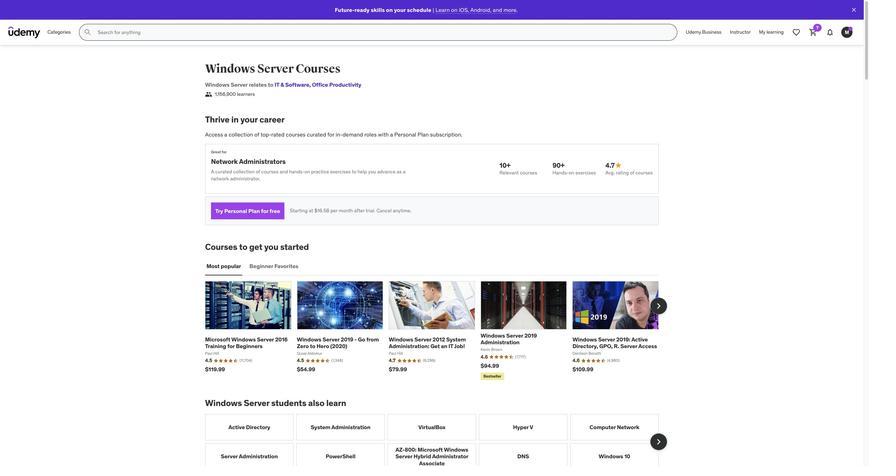 Task type: describe. For each thing, give the bounding box(es) containing it.
courses inside 10+ relevant courses
[[520, 170, 537, 176]]

trial.
[[366, 208, 375, 214]]

udemy business link
[[682, 24, 726, 41]]

go
[[358, 336, 365, 343]]

for inside great for network administrators a curated collection of courses and hands-on practice exercises to help you advance as a network administrator.
[[222, 150, 227, 155]]

server inside az-800: microsoft windows server hybrid administrator associate
[[396, 453, 412, 460]]

active directory link
[[205, 414, 294, 441]]

computer network
[[590, 424, 640, 431]]

beginner favorites button
[[248, 258, 300, 275]]

personal inside "link"
[[224, 207, 247, 214]]

system administration link
[[296, 414, 385, 441]]

productivity
[[329, 81, 361, 88]]

started
[[280, 242, 309, 253]]

windows inside microsoft windows server 2016 training for beginners
[[231, 336, 256, 343]]

month
[[339, 208, 353, 214]]

great
[[211, 150, 221, 155]]

of right rating
[[630, 170, 634, 176]]

gpo,
[[599, 343, 613, 350]]

directory
[[246, 424, 270, 431]]

top-
[[261, 131, 271, 138]]

close image
[[851, 6, 858, 13]]

cancel
[[377, 208, 392, 214]]

more
[[504, 6, 517, 13]]

students
[[271, 398, 306, 409]]

rated
[[271, 131, 285, 138]]

on inside great for network administrators a curated collection of courses and hands-on practice exercises to help you advance as a network administrator.
[[305, 169, 310, 175]]

associate
[[419, 460, 445, 466]]

windows for windows 10
[[599, 453, 623, 460]]

advance
[[377, 169, 396, 175]]

0 horizontal spatial courses
[[205, 242, 237, 253]]

powershell link
[[296, 444, 385, 466]]

relates
[[249, 81, 267, 88]]

windows for windows server 2019: active directory, gpo, r. server access
[[573, 336, 597, 343]]

carousel element containing active directory
[[205, 414, 667, 466]]

career
[[260, 114, 285, 125]]

thrive in your career
[[205, 114, 285, 125]]

exercises inside great for network administrators a curated collection of courses and hands-on practice exercises to help you advance as a network administrator.
[[330, 169, 351, 175]]

shopping cart with 7 items image
[[809, 28, 818, 37]]

future-
[[335, 6, 355, 13]]

server inside windows server 2012 system administration: get an it job!
[[415, 336, 431, 343]]

most popular button
[[205, 258, 242, 275]]

network
[[211, 175, 229, 182]]

windows server 2019: active directory, gpo, r. server access
[[573, 336, 657, 350]]

notifications image
[[826, 28, 835, 37]]

800:
[[405, 446, 417, 453]]

windows for windows server students also learn
[[205, 398, 242, 409]]

popular
[[221, 263, 241, 270]]

windows 10 link
[[570, 444, 659, 466]]

windows server relates to it & software office productivity
[[205, 81, 361, 88]]

per
[[331, 208, 338, 214]]

server inside windows server 2019 administration
[[506, 332, 523, 339]]

in
[[231, 114, 239, 125]]

business
[[702, 29, 722, 35]]

submit search image
[[84, 28, 92, 37]]

from
[[366, 336, 379, 343]]

1 vertical spatial system
[[311, 424, 330, 431]]

0 horizontal spatial a
[[224, 131, 227, 138]]

free
[[270, 207, 280, 214]]

windows server 2019 administration
[[481, 332, 537, 346]]

windows server courses
[[205, 61, 341, 76]]

virtualbox link
[[388, 414, 476, 441]]

carousel element containing windows server 2019 administration
[[205, 281, 667, 382]]

&
[[281, 81, 284, 88]]

rating
[[616, 170, 629, 176]]

m link
[[839, 24, 856, 41]]

instructor
[[730, 29, 751, 35]]

instructor link
[[726, 24, 755, 41]]

get
[[431, 343, 440, 350]]

network administrators link
[[211, 157, 286, 166]]

windows server students also learn
[[205, 398, 346, 409]]

wishlist image
[[792, 28, 801, 37]]

1,156,900 learners
[[215, 91, 255, 97]]

hands-
[[289, 169, 305, 175]]

of left 'top-'
[[254, 131, 259, 138]]

4.7
[[606, 161, 615, 170]]

starting at $16.58 per month after trial. cancel anytime.
[[290, 208, 412, 214]]

dns link
[[479, 444, 568, 466]]

microsoft windows server 2016 training for beginners link
[[205, 336, 288, 350]]

windows server 2019: active directory, gpo, r. server access link
[[573, 336, 657, 350]]

plan inside "link"
[[248, 207, 260, 214]]

great for network administrators a curated collection of courses and hands-on practice exercises to help you advance as a network administrator.
[[211, 150, 406, 182]]

small image
[[205, 91, 212, 98]]

microsoft windows server 2016 training for beginners
[[205, 336, 288, 350]]

to inside windows server 2019 - go from zero to hero (2020)
[[310, 343, 315, 350]]

windows for windows server relates to it & software office productivity
[[205, 81, 230, 88]]

0 vertical spatial plan
[[418, 131, 429, 138]]

administration inside windows server 2019 administration
[[481, 339, 520, 346]]

after
[[354, 208, 365, 214]]

future-ready skills on your schedule | learn on ios, android, and more .
[[335, 6, 518, 13]]

next image for virtualbox
[[653, 437, 665, 448]]

0 vertical spatial it
[[275, 81, 279, 88]]

administration for server administration
[[239, 453, 278, 460]]

active inside windows server 2019: active directory, gpo, r. server access
[[632, 336, 648, 343]]

udemy business
[[686, 29, 722, 35]]

network inside great for network administrators a curated collection of courses and hands-on practice exercises to help you advance as a network administrator.
[[211, 157, 238, 166]]

learning
[[767, 29, 784, 35]]

windows for windows server 2012 system administration: get an it job!
[[389, 336, 413, 343]]

az-800: microsoft windows server hybrid administrator associate
[[396, 446, 468, 466]]

learn
[[436, 6, 450, 13]]

r.
[[614, 343, 619, 350]]

0 vertical spatial collection
[[229, 131, 253, 138]]

1 vertical spatial you
[[264, 242, 278, 253]]

90+ hands-on exercises
[[553, 161, 596, 176]]

it & software link
[[275, 81, 309, 88]]

10+ relevant courses
[[500, 161, 537, 176]]

windows server 2019 administration link
[[481, 332, 537, 346]]

administrator
[[432, 453, 468, 460]]

for left in-
[[328, 131, 334, 138]]

7 link
[[805, 24, 822, 41]]

my learning
[[759, 29, 784, 35]]

my learning link
[[755, 24, 788, 41]]

categories
[[47, 29, 71, 35]]



Task type: vqa. For each thing, say whether or not it's contained in the screenshot.
xsmall image for Personal Development
no



Task type: locate. For each thing, give the bounding box(es) containing it.
windows for windows server 2019 - go from zero to hero (2020)
[[297, 336, 321, 343]]

a inside great for network administrators a curated collection of courses and hands-on practice exercises to help you advance as a network administrator.
[[403, 169, 406, 175]]

dns
[[517, 453, 529, 460]]

windows for windows server courses
[[205, 61, 255, 76]]

0 vertical spatial active
[[632, 336, 648, 343]]

1 next image from the top
[[653, 301, 665, 312]]

2 carousel element from the top
[[205, 414, 667, 466]]

for
[[328, 131, 334, 138], [222, 150, 227, 155], [261, 207, 269, 214], [227, 343, 235, 350]]

courses right rating
[[636, 170, 653, 176]]

windows for windows server 2019 administration
[[481, 332, 505, 339]]

and left more
[[493, 6, 502, 13]]

most
[[207, 263, 220, 270]]

curated up network
[[215, 169, 232, 175]]

windows inside windows 10 link
[[599, 453, 623, 460]]

directory,
[[573, 343, 598, 350]]

your right in
[[240, 114, 258, 125]]

az-800: microsoft windows server hybrid administrator associate link
[[388, 444, 476, 466]]

1 vertical spatial active
[[228, 424, 245, 431]]

courses up most popular
[[205, 242, 237, 253]]

help
[[358, 169, 367, 175]]

personal right try
[[224, 207, 247, 214]]

10+
[[500, 161, 511, 170]]

network right "computer"
[[617, 424, 640, 431]]

2019 inside windows server 2019 - go from zero to hero (2020)
[[341, 336, 353, 343]]

az-
[[396, 446, 405, 453]]

to left get
[[239, 242, 247, 253]]

2019 inside windows server 2019 administration
[[525, 332, 537, 339]]

2 vertical spatial administration
[[239, 453, 278, 460]]

you inside great for network administrators a curated collection of courses and hands-on practice exercises to help you advance as a network administrator.
[[368, 169, 376, 175]]

(2020)
[[330, 343, 347, 350]]

a down thrive
[[224, 131, 227, 138]]

microsoft up associate
[[418, 446, 443, 453]]

2016
[[275, 336, 288, 343]]

ios,
[[459, 6, 469, 13]]

1 vertical spatial your
[[240, 114, 258, 125]]

1 horizontal spatial personal
[[394, 131, 416, 138]]

2 horizontal spatial administration
[[481, 339, 520, 346]]

0 horizontal spatial active
[[228, 424, 245, 431]]

0 vertical spatial you
[[368, 169, 376, 175]]

get
[[249, 242, 262, 253]]

relevant
[[500, 170, 519, 176]]

avg. rating of courses
[[606, 170, 653, 176]]

0 horizontal spatial 2019
[[341, 336, 353, 343]]

0 vertical spatial next image
[[653, 301, 665, 312]]

exercises left avg. on the top of the page
[[576, 170, 596, 176]]

network down great in the left of the page
[[211, 157, 238, 166]]

hybrid
[[414, 453, 431, 460]]

next image for windows server 2019: active directory, gpo, r. server access
[[653, 301, 665, 312]]

1 vertical spatial network
[[617, 424, 640, 431]]

1 horizontal spatial system
[[446, 336, 466, 343]]

1 vertical spatial courses
[[205, 242, 237, 253]]

access inside thrive in your career element
[[205, 131, 223, 138]]

1 horizontal spatial your
[[394, 6, 406, 13]]

windows server 2019 - go from zero to hero (2020) link
[[297, 336, 379, 350]]

of
[[254, 131, 259, 138], [256, 169, 260, 175], [630, 170, 634, 176]]

with
[[378, 131, 389, 138]]

hyper v
[[513, 424, 533, 431]]

on right 90+
[[569, 170, 574, 176]]

1 horizontal spatial active
[[632, 336, 648, 343]]

for left free
[[261, 207, 269, 214]]

most popular
[[207, 263, 241, 270]]

as
[[397, 169, 402, 175]]

1 vertical spatial access
[[639, 343, 657, 350]]

thrive in your career element
[[205, 114, 659, 226]]

0 horizontal spatial microsoft
[[205, 336, 230, 343]]

0 vertical spatial courses
[[296, 61, 341, 76]]

beginner
[[249, 263, 273, 270]]

beginners
[[236, 343, 263, 350]]

0 horizontal spatial and
[[280, 169, 288, 175]]

an
[[441, 343, 447, 350]]

0 vertical spatial administration
[[481, 339, 520, 346]]

1 vertical spatial collection
[[233, 169, 255, 175]]

windows inside windows server 2019: active directory, gpo, r. server access
[[573, 336, 597, 343]]

1 vertical spatial plan
[[248, 207, 260, 214]]

0 horizontal spatial your
[[240, 114, 258, 125]]

active right 2019:
[[632, 336, 648, 343]]

on left ios,
[[451, 6, 458, 13]]

office
[[312, 81, 328, 88]]

courses to get you started
[[205, 242, 309, 253]]

small image
[[615, 162, 622, 169]]

plan
[[418, 131, 429, 138], [248, 207, 260, 214]]

and left hands-
[[280, 169, 288, 175]]

1 carousel element from the top
[[205, 281, 667, 382]]

plan left the subscription.
[[418, 131, 429, 138]]

0 horizontal spatial administration
[[239, 453, 278, 460]]

server
[[257, 61, 294, 76], [231, 81, 248, 88], [506, 332, 523, 339], [257, 336, 274, 343], [323, 336, 340, 343], [415, 336, 431, 343], [598, 336, 615, 343], [621, 343, 637, 350], [244, 398, 269, 409], [221, 453, 238, 460], [396, 453, 412, 460]]

android,
[[470, 6, 492, 13]]

schedule
[[407, 6, 431, 13]]

categories button
[[43, 24, 75, 41]]

curated left in-
[[307, 131, 326, 138]]

server inside windows server 2019 - go from zero to hero (2020)
[[323, 336, 340, 343]]

0 vertical spatial curated
[[307, 131, 326, 138]]

my
[[759, 29, 766, 35]]

zero
[[297, 343, 309, 350]]

to left &
[[268, 81, 273, 88]]

active directory
[[228, 424, 270, 431]]

-
[[355, 336, 357, 343]]

carousel element
[[205, 281, 667, 382], [205, 414, 667, 466]]

1 horizontal spatial curated
[[307, 131, 326, 138]]

windows inside windows server 2019 - go from zero to hero (2020)
[[297, 336, 321, 343]]

2019 for -
[[341, 336, 353, 343]]

0 horizontal spatial plan
[[248, 207, 260, 214]]

0 vertical spatial personal
[[394, 131, 416, 138]]

udemy image
[[8, 26, 40, 38]]

courses up office
[[296, 61, 341, 76]]

for inside try personal plan for free "link"
[[261, 207, 269, 214]]

0 vertical spatial system
[[446, 336, 466, 343]]

exercises right practice
[[330, 169, 351, 175]]

you right get
[[264, 242, 278, 253]]

1 vertical spatial administration
[[332, 424, 371, 431]]

it inside windows server 2012 system administration: get an it job!
[[449, 343, 453, 350]]

windows inside windows server 2019 administration
[[481, 332, 505, 339]]

0 vertical spatial network
[[211, 157, 238, 166]]

anytime.
[[393, 208, 412, 214]]

favorites
[[274, 263, 298, 270]]

server inside microsoft windows server 2016 training for beginners
[[257, 336, 274, 343]]

1 vertical spatial next image
[[653, 437, 665, 448]]

.
[[517, 6, 518, 13]]

courses right rated
[[286, 131, 306, 138]]

of inside great for network administrators a curated collection of courses and hands-on practice exercises to help you advance as a network administrator.
[[256, 169, 260, 175]]

to
[[268, 81, 273, 88], [352, 169, 356, 175], [239, 242, 247, 253], [310, 343, 315, 350]]

system down 'also'
[[311, 424, 330, 431]]

1 horizontal spatial you
[[368, 169, 376, 175]]

active
[[632, 336, 648, 343], [228, 424, 245, 431]]

your left schedule
[[394, 6, 406, 13]]

active left the directory
[[228, 424, 245, 431]]

access right 2019:
[[639, 343, 657, 350]]

|
[[433, 6, 434, 13]]

microsoft inside az-800: microsoft windows server hybrid administrator associate
[[418, 446, 443, 453]]

try
[[215, 207, 223, 214]]

1 horizontal spatial it
[[449, 343, 453, 350]]

on inside the 90+ hands-on exercises
[[569, 170, 574, 176]]

starting
[[290, 208, 308, 214]]

administrators
[[239, 157, 286, 166]]

m
[[845, 29, 849, 35]]

0 horizontal spatial system
[[311, 424, 330, 431]]

0 horizontal spatial exercises
[[330, 169, 351, 175]]

v
[[530, 424, 533, 431]]

2019 for administration
[[525, 332, 537, 339]]

1 vertical spatial curated
[[215, 169, 232, 175]]

udemy
[[686, 29, 701, 35]]

2 horizontal spatial a
[[403, 169, 406, 175]]

thrive
[[205, 114, 230, 125]]

access inside windows server 2019: active directory, gpo, r. server access
[[639, 343, 657, 350]]

avg.
[[606, 170, 615, 176]]

windows server 2019 - go from zero to hero (2020)
[[297, 336, 379, 350]]

next image
[[653, 301, 665, 312], [653, 437, 665, 448]]

on left practice
[[305, 169, 310, 175]]

1 horizontal spatial exercises
[[576, 170, 596, 176]]

1 vertical spatial personal
[[224, 207, 247, 214]]

courses inside great for network administrators a curated collection of courses and hands-on practice exercises to help you advance as a network administrator.
[[261, 169, 279, 175]]

network
[[211, 157, 238, 166], [617, 424, 640, 431]]

a right the with
[[390, 131, 393, 138]]

1 vertical spatial it
[[449, 343, 453, 350]]

of down administrators
[[256, 169, 260, 175]]

system administration
[[311, 424, 371, 431]]

0 horizontal spatial network
[[211, 157, 238, 166]]

windows server 2012 system administration: get an it job!
[[389, 336, 466, 350]]

courses down administrators
[[261, 169, 279, 175]]

collection up administrator.
[[233, 169, 255, 175]]

and inside great for network administrators a curated collection of courses and hands-on practice exercises to help you advance as a network administrator.
[[280, 169, 288, 175]]

learners
[[237, 91, 255, 97]]

1 horizontal spatial plan
[[418, 131, 429, 138]]

a
[[211, 169, 214, 175]]

2 next image from the top
[[653, 437, 665, 448]]

courses right relevant
[[520, 170, 537, 176]]

2019
[[525, 332, 537, 339], [341, 336, 353, 343]]

1 vertical spatial carousel element
[[205, 414, 667, 466]]

curated
[[307, 131, 326, 138], [215, 169, 232, 175]]

exercises
[[330, 169, 351, 175], [576, 170, 596, 176]]

1 horizontal spatial courses
[[296, 61, 341, 76]]

on right skills
[[386, 6, 393, 13]]

1 vertical spatial microsoft
[[418, 446, 443, 453]]

system inside windows server 2012 system administration: get an it job!
[[446, 336, 466, 343]]

windows inside windows server 2012 system administration: get an it job!
[[389, 336, 413, 343]]

windows inside az-800: microsoft windows server hybrid administrator associate
[[444, 446, 468, 453]]

administration
[[481, 339, 520, 346], [332, 424, 371, 431], [239, 453, 278, 460]]

personal right the with
[[394, 131, 416, 138]]

1 horizontal spatial a
[[390, 131, 393, 138]]

0 horizontal spatial curated
[[215, 169, 232, 175]]

windows 10
[[599, 453, 630, 460]]

to right zero
[[310, 343, 315, 350]]

software
[[285, 81, 309, 88]]

0 vertical spatial and
[[493, 6, 502, 13]]

0 vertical spatial access
[[205, 131, 223, 138]]

collection inside great for network administrators a curated collection of courses and hands-on practice exercises to help you advance as a network administrator.
[[233, 169, 255, 175]]

0 vertical spatial carousel element
[[205, 281, 667, 382]]

to inside great for network administrators a curated collection of courses and hands-on practice exercises to help you advance as a network administrator.
[[352, 169, 356, 175]]

microsoft left the beginners
[[205, 336, 230, 343]]

administration:
[[389, 343, 429, 350]]

exercises inside the 90+ hands-on exercises
[[576, 170, 596, 176]]

to left the help
[[352, 169, 356, 175]]

for right great in the left of the page
[[222, 150, 227, 155]]

0 horizontal spatial it
[[275, 81, 279, 88]]

0 horizontal spatial personal
[[224, 207, 247, 214]]

0 vertical spatial your
[[394, 6, 406, 13]]

for inside microsoft windows server 2016 training for beginners
[[227, 343, 235, 350]]

$16.58
[[314, 208, 329, 214]]

0 vertical spatial microsoft
[[205, 336, 230, 343]]

system right 2012
[[446, 336, 466, 343]]

plan left free
[[248, 207, 260, 214]]

subscription.
[[430, 131, 462, 138]]

curated inside great for network administrators a curated collection of courses and hands-on practice exercises to help you advance as a network administrator.
[[215, 169, 232, 175]]

virtualbox
[[418, 424, 446, 431]]

1 horizontal spatial access
[[639, 343, 657, 350]]

in-
[[336, 131, 343, 138]]

1 horizontal spatial 2019
[[525, 332, 537, 339]]

0 horizontal spatial access
[[205, 131, 223, 138]]

for right the training
[[227, 343, 235, 350]]

a right as at the left of the page
[[403, 169, 406, 175]]

network inside the 'carousel' element
[[617, 424, 640, 431]]

you have alerts image
[[849, 27, 853, 31]]

microsoft inside microsoft windows server 2016 training for beginners
[[205, 336, 230, 343]]

it right an
[[449, 343, 453, 350]]

computer
[[590, 424, 616, 431]]

collection down thrive in your career
[[229, 131, 253, 138]]

1 horizontal spatial and
[[493, 6, 502, 13]]

1 horizontal spatial administration
[[332, 424, 371, 431]]

it left &
[[275, 81, 279, 88]]

hero
[[317, 343, 329, 350]]

Search for anything text field
[[96, 26, 669, 38]]

1 horizontal spatial network
[[617, 424, 640, 431]]

hyper
[[513, 424, 529, 431]]

you right the help
[[368, 169, 376, 175]]

administration for system administration
[[332, 424, 371, 431]]

administrator.
[[230, 175, 260, 182]]

your inside thrive in your career element
[[240, 114, 258, 125]]

access down thrive
[[205, 131, 223, 138]]

0 horizontal spatial you
[[264, 242, 278, 253]]

at
[[309, 208, 313, 214]]

1 vertical spatial and
[[280, 169, 288, 175]]

1 horizontal spatial microsoft
[[418, 446, 443, 453]]

courses
[[286, 131, 306, 138], [261, 169, 279, 175], [520, 170, 537, 176], [636, 170, 653, 176]]

learn
[[326, 398, 346, 409]]



